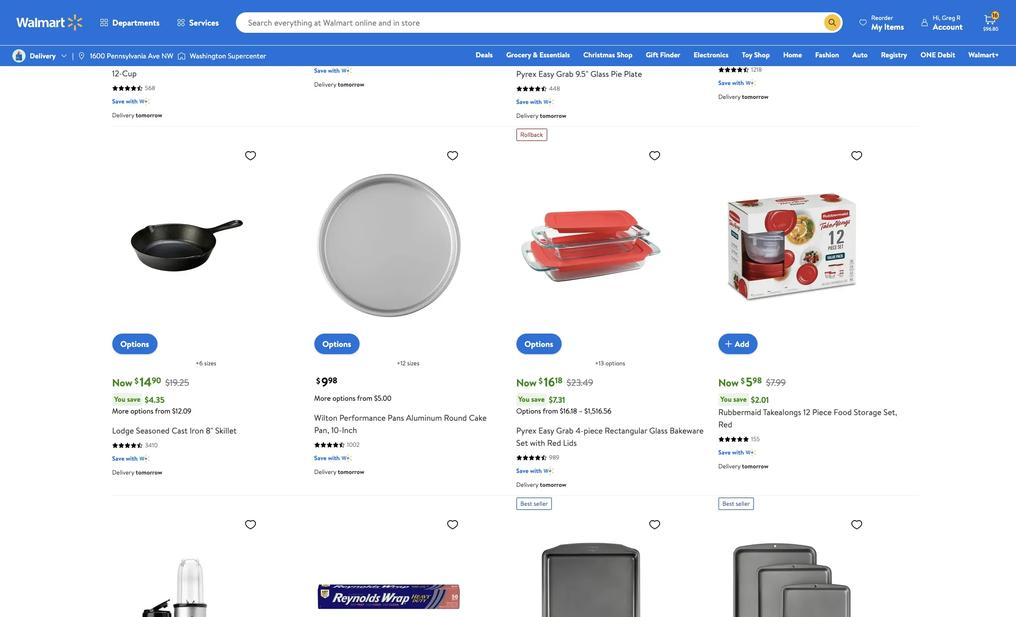 Task type: vqa. For each thing, say whether or not it's contained in the screenshot.
before.
no



Task type: locate. For each thing, give the bounding box(es) containing it.
you for 16
[[518, 395, 530, 405]]

now inside now $ 5 17 $8.99
[[516, 19, 537, 33]]

save inside you save $7.31 options from $16.18 – $1,516.56
[[531, 395, 545, 405]]

greg
[[942, 13, 955, 22]]

14
[[726, 16, 738, 34], [126, 18, 134, 30], [140, 374, 152, 391]]

$ left 90
[[135, 376, 139, 387]]

cake
[[469, 413, 487, 424]]

14 up more options from $7.97
[[126, 18, 134, 30]]

|
[[72, 51, 74, 61]]

2 horizontal spatial  image
[[177, 51, 186, 61]]

8
[[119, 16, 126, 34]]

1 horizontal spatial 98
[[753, 375, 762, 387]]

$ left the 59
[[316, 19, 320, 30]]

98 up more options from $5.00
[[328, 375, 337, 387]]

save with down "cuisinart"
[[314, 66, 340, 75]]

red up 989
[[547, 438, 561, 449]]

 image right nw
[[177, 51, 186, 61]]

18
[[555, 375, 563, 387]]

0 vertical spatial 5
[[544, 16, 551, 34]]

1 vertical spatial –
[[579, 406, 583, 417]]

0 vertical spatial wilton
[[112, 55, 135, 67]]

1 vertical spatial wilton
[[314, 413, 338, 424]]

0 horizontal spatial 98
[[328, 375, 337, 387]]

$23.49
[[567, 376, 593, 389]]

storage
[[854, 407, 882, 418]]

now inside 'now $ 5 98 $7.99'
[[719, 376, 739, 390]]

more down 9 on the bottom left of page
[[314, 394, 331, 404]]

delivery tomorrow down 155
[[719, 462, 769, 471]]

2 sizes from the left
[[407, 359, 419, 368]]

grab inside pyrex easy grab 4-piece rectangular glass bakeware set with red lids
[[556, 425, 574, 437]]

12 for save
[[803, 407, 811, 418]]

pyrex
[[516, 68, 537, 80], [516, 425, 537, 437]]

12 inside the "$ 59 00 $4.92/ea cuisinart 12 cup coffeemaker , stainless steel black"
[[348, 37, 355, 48]]

1 vertical spatial cup
[[122, 68, 137, 79]]

save up grocery & essentials link
[[531, 37, 545, 48]]

0 horizontal spatial glass
[[591, 68, 609, 80]]

shop inside the christmas shop link
[[617, 50, 633, 60]]

tomorrow down 448
[[540, 111, 567, 120]]

0 vertical spatial glass
[[591, 68, 609, 80]]

1 horizontal spatial sizes
[[407, 359, 419, 368]]

cup down 1600 pennsylvania ave nw
[[122, 68, 137, 79]]

$ left 18
[[539, 376, 543, 387]]

1002
[[347, 441, 360, 449]]

0 horizontal spatial seller
[[534, 500, 548, 508]]

1 horizontal spatial 14
[[140, 374, 152, 391]]

wilton up 10-
[[314, 413, 338, 424]]

now
[[516, 19, 537, 33], [112, 376, 133, 390], [516, 376, 537, 390], [719, 376, 739, 390]]

2 horizontal spatial 14
[[726, 16, 738, 34]]

more inside 'you save $4.35 more options from $12.09'
[[112, 406, 129, 417]]

$4.35
[[145, 394, 165, 406]]

walmart+
[[969, 50, 999, 60]]

walmart plus image down 155
[[746, 448, 756, 458]]

wilton bake it better steel non-stick large cookie sheet, 16 x 12-inch image
[[516, 515, 665, 618]]

options inside you save $7.31 options from $16.18 – $1,516.56
[[516, 406, 541, 417]]

options up 1600 pennsylvania ave nw
[[130, 36, 153, 47]]

155
[[751, 435, 760, 444]]

$ up rubbermaid on the bottom right
[[741, 376, 745, 387]]

12 left piece
[[803, 407, 811, 418]]

registry
[[881, 50, 907, 60]]

1 horizontal spatial glass
[[649, 425, 668, 437]]

registry link
[[877, 49, 912, 61]]

walmart plus image
[[746, 78, 756, 88], [140, 96, 150, 107], [544, 97, 554, 107], [746, 448, 756, 458]]

1 horizontal spatial pan,
[[314, 425, 329, 436]]

you for 5
[[518, 37, 530, 48]]

easy inside pyrex easy grab 4-piece rectangular glass bakeware set with red lids
[[539, 425, 554, 437]]

00
[[335, 18, 345, 30]]

1 vertical spatial pan,
[[314, 425, 329, 436]]

walmart plus image down 1218
[[746, 78, 756, 88]]

$ 14 76
[[721, 16, 746, 34]]

pan, inside wilton performance pans aluminum round cake pan, 10-inch
[[314, 425, 329, 436]]

1 98 from the left
[[328, 375, 337, 387]]

0 vertical spatial 12
[[348, 37, 355, 48]]

now left 90
[[112, 376, 133, 390]]

1 horizontal spatial shop
[[754, 50, 770, 60]]

add to cart image
[[723, 338, 735, 350]]

easy
[[539, 68, 554, 80], [539, 425, 554, 437]]

wilton
[[112, 55, 135, 67], [314, 413, 338, 424]]

delivery tomorrow
[[314, 80, 364, 89], [719, 92, 769, 101], [112, 111, 162, 120], [516, 111, 567, 120], [719, 462, 769, 471], [314, 468, 364, 477], [112, 468, 162, 477], [516, 481, 567, 489]]

1 vertical spatial 12
[[803, 407, 811, 418]]

cup inside the "$ 59 00 $4.92/ea cuisinart 12 cup coffeemaker , stainless steel black"
[[357, 37, 371, 48]]

walmart plus image down 1002 on the bottom
[[342, 454, 352, 464]]

pan, left steel,
[[252, 55, 267, 67]]

account
[[933, 21, 963, 32]]

pan, left 10-
[[314, 425, 329, 436]]

98 left $7.99
[[753, 375, 762, 387]]

4-
[[576, 425, 584, 437]]

you inside 'you save $4.35 more options from $12.09'
[[114, 395, 125, 405]]

2 vertical spatial more
[[112, 406, 129, 417]]

2 pyrex from the top
[[516, 425, 537, 437]]

inch
[[342, 425, 357, 436]]

glass
[[591, 68, 609, 80], [649, 425, 668, 437]]

14 inside $ 8 14
[[126, 18, 134, 30]]

options inside 'you save $4.35 more options from $12.09'
[[130, 406, 153, 417]]

seller
[[534, 500, 548, 508], [736, 500, 750, 508]]

0 vertical spatial red
[[719, 419, 732, 430]]

red inside you save $2.01 rubbermaid takealongs 12 piece food storage set, red
[[719, 419, 732, 430]]

toy shop link
[[737, 49, 775, 61]]

pyrex inside pyrex easy grab 4-piece rectangular glass bakeware set with red lids
[[516, 425, 537, 437]]

– right $16.18 on the right bottom of the page
[[579, 406, 583, 417]]

12-
[[112, 68, 122, 79]]

magic bullet 11 piece personal blender mbr-1101  silver / black image
[[112, 515, 261, 618]]

save for 5
[[531, 37, 545, 48]]

0 horizontal spatial cup
[[122, 68, 137, 79]]

options link up the $ 9 98
[[314, 334, 359, 355]]

shop down "ware"
[[754, 50, 770, 60]]

2 seller from the left
[[736, 500, 750, 508]]

you up lodge
[[114, 395, 125, 405]]

from inside you save $7.31 options from $16.18 – $1,516.56
[[543, 406, 558, 417]]

0 vertical spatial more
[[112, 36, 129, 47]]

5 up $3.82
[[544, 16, 551, 34]]

walmart plus image
[[342, 66, 352, 76], [342, 454, 352, 464], [140, 454, 150, 464], [544, 466, 554, 477]]

16 up $96.80
[[993, 11, 998, 20]]

departments
[[112, 17, 160, 28]]

2 best from the left
[[723, 500, 734, 508]]

steel
[[458, 37, 476, 48]]

989
[[549, 454, 559, 462]]

12 inside you save $2.01 rubbermaid takealongs 12 piece food storage set, red
[[803, 407, 811, 418]]

grab left '9.5"'
[[556, 68, 574, 80]]

0 horizontal spatial sizes
[[204, 359, 216, 368]]

0 horizontal spatial options link
[[112, 334, 157, 355]]

add to favorites list, reynolds wrap aluminum foil, heavy duty, 50 square feet image
[[447, 519, 459, 532]]

1 seller from the left
[[534, 500, 548, 508]]

shop inside toy shop link
[[754, 50, 770, 60]]

0 vertical spatial grab
[[556, 68, 574, 80]]

wilton performance pans aluminum round cake pan, 10-inch image
[[314, 145, 463, 346]]

home
[[783, 50, 802, 60]]

1 horizontal spatial best seller
[[723, 500, 750, 508]]

2 options link from the left
[[314, 334, 359, 355]]

 image
[[12, 49, 26, 63], [177, 51, 186, 61], [78, 52, 86, 60]]

0 horizontal spatial best seller
[[520, 500, 548, 508]]

deals link
[[471, 49, 498, 61]]

12
[[348, 37, 355, 48], [803, 407, 811, 418]]

– for 16
[[579, 406, 583, 417]]

options for wilton performance pans aluminum round cake pan, 10-inch image
[[322, 339, 351, 350]]

more up lodge
[[112, 406, 129, 417]]

you left $7.31
[[518, 395, 530, 405]]

grab for 5
[[556, 68, 574, 80]]

add to favorites list, pyrex easy grab 4-piece rectangular glass bakeware set with red lids image
[[649, 149, 661, 162]]

cuisinart
[[314, 37, 346, 48]]

$ left 9 on the bottom left of page
[[316, 376, 320, 387]]

electronics link
[[689, 49, 733, 61]]

add to favorites list, wilton bake it better steel non-stick baking pan set, 3-piece image
[[851, 519, 863, 532]]

$ inside $ 14 76
[[721, 19, 725, 30]]

wilton up 12-
[[112, 55, 135, 67]]

add to favorites list, rubbermaid takealongs 12 piece food storage set, red image
[[851, 149, 863, 162]]

$ left the 8
[[114, 19, 118, 30]]

options down $4.35
[[130, 406, 153, 417]]

sizes
[[204, 359, 216, 368], [407, 359, 419, 368]]

now for now $ 5 98 $7.99
[[719, 376, 739, 390]]

 image down walmart image
[[12, 49, 26, 63]]

1 horizontal spatial wilton
[[314, 413, 338, 424]]

1 options link from the left
[[112, 334, 157, 355]]

1 pyrex from the top
[[516, 68, 537, 80]]

9
[[321, 374, 328, 391]]

now $ 14 90 $19.25
[[112, 374, 189, 391]]

0 vertical spatial –
[[576, 49, 580, 60]]

1 easy from the top
[[539, 68, 554, 80]]

save with down lodge
[[112, 455, 138, 463]]

sizes right +12
[[407, 359, 419, 368]]

wilton inside wilton bake it better non-stick muffin pan, steel, 12-cup
[[112, 55, 135, 67]]

red down rubbermaid on the bottom right
[[719, 419, 732, 430]]

save left $7.31
[[531, 395, 545, 405]]

options
[[130, 36, 153, 47], [606, 359, 625, 368], [333, 394, 356, 404], [130, 406, 153, 417]]

– inside "you save $3.82 options from $5.17 – $326.69"
[[576, 49, 580, 60]]

1 vertical spatial pyrex
[[516, 425, 537, 437]]

you inside you save $7.31 options from $16.18 – $1,516.56
[[518, 395, 530, 405]]

christmas shop
[[583, 50, 633, 60]]

you up rubbermaid on the bottom right
[[721, 395, 732, 405]]

now inside the now $ 14 90 $19.25
[[112, 376, 133, 390]]

– inside you save $7.31 options from $16.18 – $1,516.56
[[579, 406, 583, 417]]

0 horizontal spatial red
[[547, 438, 561, 449]]

cup inside wilton bake it better non-stick muffin pan, steel, 12-cup
[[122, 68, 137, 79]]

fashion link
[[811, 49, 844, 61]]

pie
[[611, 68, 622, 80]]

2 shop from the left
[[754, 50, 770, 60]]

electronics
[[694, 50, 729, 60]]

delivery tomorrow down 568
[[112, 111, 162, 120]]

washington supercenter
[[190, 51, 266, 61]]

16 up $7.31
[[544, 374, 555, 391]]

save with down "set"
[[516, 467, 542, 476]]

one
[[921, 50, 936, 60]]

roasting
[[753, 49, 784, 61]]

5 up $2.01
[[746, 374, 753, 391]]

easy for 5
[[539, 68, 554, 80]]

wilton inside wilton performance pans aluminum round cake pan, 10-inch
[[314, 413, 338, 424]]

auto link
[[848, 49, 873, 61]]

1 horizontal spatial seller
[[736, 500, 750, 508]]

tomorrow down 1002 on the bottom
[[338, 468, 364, 477]]

lids
[[563, 438, 577, 449]]

you inside "you save $3.82 options from $5.17 – $326.69"
[[518, 37, 530, 48]]

delivery tomorrow down 989
[[516, 481, 567, 489]]

0 horizontal spatial pan,
[[252, 55, 267, 67]]

options for lodge seasoned cast iron 8" skillet image
[[120, 339, 149, 350]]

options link up now $ 16 18 $23.49
[[516, 334, 562, 355]]

– right $5.17
[[576, 49, 580, 60]]

tomorrow down 1218
[[742, 92, 769, 101]]

tomorrow
[[338, 80, 364, 89], [742, 92, 769, 101], [136, 111, 162, 120], [540, 111, 567, 120], [742, 462, 769, 471], [338, 468, 364, 477], [136, 468, 162, 477], [540, 481, 567, 489]]

add to favorites list, lodge seasoned cast iron 8" skillet image
[[244, 149, 257, 162]]

1 horizontal spatial 5
[[746, 374, 753, 391]]

90
[[152, 375, 161, 387]]

1 horizontal spatial  image
[[78, 52, 86, 60]]

save left $4.35
[[127, 395, 141, 405]]

$ left 17
[[539, 19, 543, 30]]

options down the $ 9 98
[[333, 394, 356, 404]]

from
[[155, 36, 170, 47], [543, 49, 558, 60], [357, 394, 373, 404], [155, 406, 170, 417], [543, 406, 558, 417]]

now inside now $ 16 18 $23.49
[[516, 376, 537, 390]]

0 horizontal spatial shop
[[617, 50, 633, 60]]

save for 16
[[531, 395, 545, 405]]

easy for 16
[[539, 425, 554, 437]]

more for 9
[[314, 394, 331, 404]]

save inside 'you save $4.35 more options from $12.09'
[[127, 395, 141, 405]]

bake
[[137, 55, 154, 67]]

$5.00
[[374, 394, 392, 404]]

 image for washington supercenter
[[177, 51, 186, 61]]

1 vertical spatial more
[[314, 394, 331, 404]]

best seller for wilton bake it better steel non-stick baking pan set, 3-piece image
[[723, 500, 750, 508]]

save with
[[314, 66, 340, 75], [719, 79, 744, 87], [112, 97, 138, 106], [516, 98, 542, 106], [719, 448, 744, 457], [314, 454, 340, 463], [112, 455, 138, 463], [516, 467, 542, 476]]

more up pennsylvania
[[112, 36, 129, 47]]

more for 8
[[112, 36, 129, 47]]

walmart plus image down "3410"
[[140, 454, 150, 464]]

items
[[884, 21, 904, 32]]

1 horizontal spatial 16
[[993, 11, 998, 20]]

2 horizontal spatial options link
[[516, 334, 562, 355]]

$ inside the "$ 59 00 $4.92/ea cuisinart 12 cup coffeemaker , stainless steel black"
[[316, 19, 320, 30]]

shop for toy shop
[[754, 50, 770, 60]]

now left 18
[[516, 376, 537, 390]]

steel,
[[269, 55, 289, 67]]

easy up 448
[[539, 68, 554, 80]]

save inside you save $2.01 rubbermaid takealongs 12 piece food storage set, red
[[733, 395, 747, 405]]

2 grab from the top
[[556, 425, 574, 437]]

pan, inside wilton bake it better non-stick muffin pan, steel, 12-cup
[[252, 55, 267, 67]]

now left 17
[[516, 19, 537, 33]]

1 horizontal spatial 12
[[803, 407, 811, 418]]

$ 59 00 $4.92/ea cuisinart 12 cup coffeemaker , stainless steel black
[[314, 16, 497, 48]]

delivery tomorrow down 1218
[[719, 92, 769, 101]]

with inside pyrex easy grab 4-piece rectangular glass bakeware set with red lids
[[530, 438, 545, 449]]

glass left 'pie'
[[591, 68, 609, 80]]

98 inside 'now $ 5 98 $7.99'
[[753, 375, 762, 387]]

add to favorites list, wilton bake it better steel non-stick large cookie sheet, 16 x 12-inch image
[[649, 519, 661, 532]]

0 vertical spatial easy
[[539, 68, 554, 80]]

delivery
[[30, 51, 56, 61], [314, 80, 336, 89], [719, 92, 741, 101], [112, 111, 134, 120], [516, 111, 539, 120], [719, 462, 741, 471], [314, 468, 336, 477], [112, 468, 134, 477], [516, 481, 539, 489]]

lodge seasoned cast iron 8" skillet
[[112, 425, 237, 437]]

round
[[444, 413, 467, 424]]

best
[[520, 500, 532, 508], [723, 500, 734, 508]]

tomorrow down 1710
[[338, 80, 364, 89]]

5
[[544, 16, 551, 34], [746, 374, 753, 391]]

coffeemaker
[[373, 37, 420, 48]]

1 vertical spatial glass
[[649, 425, 668, 437]]

options link
[[112, 334, 157, 355], [314, 334, 359, 355], [516, 334, 562, 355]]

2 easy from the top
[[539, 425, 554, 437]]

shop up 'pie'
[[617, 50, 633, 60]]

14 for $
[[140, 374, 152, 391]]

tomorrow down 989
[[540, 481, 567, 489]]

14 up $4.35
[[140, 374, 152, 391]]

0 horizontal spatial 12
[[348, 37, 355, 48]]

14 up granite
[[726, 16, 738, 34]]

1 best from the left
[[520, 500, 532, 508]]

 image right |
[[78, 52, 86, 60]]

1 vertical spatial grab
[[556, 425, 574, 437]]

0 horizontal spatial 16
[[544, 374, 555, 391]]

from down $7.31
[[543, 406, 558, 417]]

non-
[[188, 55, 207, 67]]

5 for now $ 5 17 $8.99
[[544, 16, 551, 34]]

save inside "you save $3.82 options from $5.17 – $326.69"
[[531, 37, 545, 48]]

1 vertical spatial 5
[[746, 374, 753, 391]]

from down $3.82
[[543, 49, 558, 60]]

save for 14
[[127, 395, 141, 405]]

walmart plus image down 989
[[544, 466, 554, 477]]

from down $4.35
[[155, 406, 170, 417]]

easy up 989
[[539, 425, 554, 437]]

0 vertical spatial pyrex
[[516, 68, 537, 80]]

departments button
[[91, 10, 168, 35]]

98 inside the $ 9 98
[[328, 375, 337, 387]]

seller for wilton bake it better steel non-stick large cookie sheet, 16 x 12-inch image in the right bottom of the page
[[534, 500, 548, 508]]

pyrex up "set"
[[516, 425, 537, 437]]

$2.01
[[751, 394, 769, 406]]

1 shop from the left
[[617, 50, 633, 60]]

oval
[[812, 37, 828, 48]]

0 horizontal spatial  image
[[12, 49, 26, 63]]

1 vertical spatial red
[[547, 438, 561, 449]]

1 horizontal spatial best
[[723, 500, 734, 508]]

1 best seller from the left
[[520, 500, 548, 508]]

pyrex down grocery
[[516, 68, 537, 80]]

2 best seller from the left
[[723, 500, 750, 508]]

you up grocery
[[518, 37, 530, 48]]

glass left 'bakeware'
[[649, 425, 668, 437]]

$ inside now $ 16 18 $23.49
[[539, 376, 543, 387]]

now $ 5 17 $8.99
[[516, 16, 583, 34]]

options link up the now $ 14 90 $19.25 on the left of the page
[[112, 334, 157, 355]]

1 sizes from the left
[[204, 359, 216, 368]]

services button
[[168, 10, 228, 35]]

15
[[861, 37, 868, 48]]

gift
[[646, 50, 659, 60]]

1 horizontal spatial red
[[719, 419, 732, 430]]

from left "$5.00"
[[357, 394, 373, 404]]

1 grab from the top
[[556, 68, 574, 80]]

,
[[422, 37, 424, 48]]

0 horizontal spatial best
[[520, 500, 532, 508]]

red for easy
[[547, 438, 561, 449]]

more
[[112, 36, 129, 47], [314, 394, 331, 404], [112, 406, 129, 417]]

now up rubbermaid on the bottom right
[[719, 376, 739, 390]]

0 horizontal spatial 14
[[126, 18, 134, 30]]

1 vertical spatial easy
[[539, 425, 554, 437]]

options link for $19.25
[[112, 334, 157, 355]]

stainless
[[426, 37, 456, 48]]

16
[[993, 11, 998, 20], [544, 374, 555, 391]]

1 horizontal spatial options link
[[314, 334, 359, 355]]

1710
[[347, 53, 358, 62]]

0 vertical spatial cup
[[357, 37, 371, 48]]

10-
[[331, 425, 342, 436]]

reynolds wrap aluminum foil, heavy duty, 50 square feet image
[[314, 515, 463, 618]]

from inside "you save $3.82 options from $5.17 – $326.69"
[[543, 49, 558, 60]]

cup down $4.92/ea
[[357, 37, 371, 48]]

0 horizontal spatial wilton
[[112, 55, 135, 67]]

options right "+13"
[[606, 359, 625, 368]]

0 vertical spatial pan,
[[252, 55, 267, 67]]

1600 pennsylvania ave nw
[[90, 51, 173, 61]]

&
[[533, 50, 538, 60]]

0 horizontal spatial 5
[[544, 16, 551, 34]]

1 horizontal spatial cup
[[357, 37, 371, 48]]

walmart image
[[16, 14, 83, 31]]

12 up 1710
[[348, 37, 355, 48]]

2 98 from the left
[[753, 375, 762, 387]]

save up rubbermaid on the bottom right
[[733, 395, 747, 405]]

red inside pyrex easy grab 4-piece rectangular glass bakeware set with red lids
[[547, 438, 561, 449]]



Task type: describe. For each thing, give the bounding box(es) containing it.
18"
[[767, 37, 777, 48]]

+13
[[595, 359, 604, 368]]

my
[[872, 21, 882, 32]]

washington
[[190, 51, 226, 61]]

gift finder
[[646, 50, 681, 60]]

add button
[[719, 334, 758, 355]]

+6
[[196, 359, 203, 368]]

bakeware
[[670, 425, 704, 437]]

grab for 16
[[556, 425, 574, 437]]

568
[[145, 84, 155, 92]]

you inside you save $2.01 rubbermaid takealongs 12 piece food storage set, red
[[721, 395, 732, 405]]

best for wilton bake it better steel non-stick baking pan set, 3-piece image
[[723, 500, 734, 508]]

$ inside the now $ 14 90 $19.25
[[135, 376, 139, 387]]

glass inside pyrex easy grab 4-piece rectangular glass bakeware set with red lids
[[649, 425, 668, 437]]

wilton bake it better steel non-stick baking pan set, 3-piece image
[[719, 515, 867, 618]]

services
[[189, 17, 219, 28]]

you for 14
[[114, 395, 125, 405]]

performance
[[339, 413, 386, 424]]

aluminum
[[406, 413, 442, 424]]

add
[[735, 339, 750, 350]]

+13 options
[[595, 359, 625, 368]]

$8.99
[[562, 19, 583, 32]]

14 for 8
[[126, 18, 134, 30]]

one debit
[[921, 50, 955, 60]]

plate
[[624, 68, 642, 80]]

muffin
[[226, 55, 250, 67]]

gift finder link
[[641, 49, 685, 61]]

$ inside now $ 5 17 $8.99
[[539, 19, 543, 30]]

iron
[[190, 425, 204, 437]]

$7.31
[[549, 394, 565, 406]]

delivery tomorrow down 1002 on the bottom
[[314, 468, 364, 477]]

fashion
[[816, 50, 839, 60]]

clear search field text image
[[812, 18, 820, 26]]

food
[[834, 407, 852, 418]]

you save $7.31 options from $16.18 – $1,516.56
[[516, 394, 612, 417]]

59
[[321, 16, 335, 34]]

save with down rubbermaid on the bottom right
[[719, 448, 744, 457]]

reorder
[[872, 13, 893, 22]]

12 for 59
[[348, 37, 355, 48]]

$16.18
[[560, 406, 577, 417]]

tomorrow down "3410"
[[136, 468, 162, 477]]

9.5"
[[576, 68, 589, 80]]

hi, greg r account
[[933, 13, 963, 32]]

pyrex easy grab 4-piece rectangular glass bakeware set with red lids
[[516, 425, 704, 449]]

delivery tomorrow up rollback
[[516, 111, 567, 120]]

it
[[156, 55, 162, 67]]

now for now $ 14 90 $19.25
[[112, 376, 133, 390]]

piece
[[812, 407, 832, 418]]

pound
[[870, 37, 893, 48]]

$7.97
[[172, 36, 187, 47]]

now $ 5 98 $7.99
[[719, 374, 786, 391]]

ave
[[148, 51, 160, 61]]

red for save
[[719, 419, 732, 430]]

5 for now $ 5 98 $7.99
[[746, 374, 753, 391]]

Walmart Site-Wide search field
[[236, 12, 843, 33]]

3 options link from the left
[[516, 334, 562, 355]]

wilton for 8
[[112, 55, 135, 67]]

1600
[[90, 51, 105, 61]]

 image for delivery
[[12, 49, 26, 63]]

wilton for 9
[[314, 413, 338, 424]]

tomorrow down 155
[[742, 462, 769, 471]]

granite ware 18" covered oval roaster, 15 pound capacity, roasting pan
[[719, 37, 893, 61]]

$ inside 'now $ 5 98 $7.99'
[[741, 376, 745, 387]]

448
[[549, 84, 560, 93]]

from inside 'you save $4.35 more options from $12.09'
[[155, 406, 170, 417]]

skillet
[[215, 425, 237, 437]]

shop for christmas shop
[[617, 50, 633, 60]]

walmart plus image down 448
[[544, 97, 554, 107]]

delivery tomorrow down 1710
[[314, 80, 364, 89]]

pyrex for 5
[[516, 68, 537, 80]]

walmart plus image down 1710
[[342, 66, 352, 76]]

seller for wilton bake it better steel non-stick baking pan set, 3-piece image
[[736, 500, 750, 508]]

sizes for $19.25
[[204, 359, 216, 368]]

rubbermaid
[[719, 407, 762, 418]]

capacity,
[[719, 49, 751, 61]]

8"
[[206, 425, 213, 437]]

now for now $ 5 17 $8.99
[[516, 19, 537, 33]]

pyrex easy grab 4-piece rectangular glass bakeware set with red lids image
[[516, 145, 665, 346]]

reorder my items
[[872, 13, 904, 32]]

more options from $5.00
[[314, 394, 392, 404]]

best for wilton bake it better steel non-stick large cookie sheet, 16 x 12-inch image in the right bottom of the page
[[520, 500, 532, 508]]

tomorrow down 568
[[136, 111, 162, 120]]

options for pyrex easy grab 4-piece rectangular glass bakeware set with red lids image
[[525, 339, 553, 350]]

$96.80
[[983, 25, 999, 32]]

– for 5
[[576, 49, 580, 60]]

grocery
[[506, 50, 531, 60]]

pyrex easy grab 9.5" glass pie plate
[[516, 68, 642, 80]]

save with down 12-
[[112, 97, 138, 106]]

walmart plus image down 568
[[140, 96, 150, 107]]

lodge seasoned cast iron 8" skillet image
[[112, 145, 261, 346]]

1 vertical spatial 16
[[544, 374, 555, 391]]

seasoned
[[136, 425, 170, 437]]

options inside "you save $3.82 options from $5.17 – $326.69"
[[516, 49, 541, 60]]

options link for 9
[[314, 334, 359, 355]]

save with up rollback
[[516, 98, 542, 106]]

delivery tomorrow down "3410"
[[112, 468, 162, 477]]

search icon image
[[828, 18, 837, 27]]

$ inside $ 8 14
[[114, 19, 118, 30]]

black
[[478, 37, 497, 48]]

pan
[[786, 49, 799, 61]]

from up nw
[[155, 36, 170, 47]]

better
[[164, 55, 186, 67]]

 image for 1600 pennsylvania ave nw
[[78, 52, 86, 60]]

$ 9 98
[[316, 374, 337, 391]]

0 vertical spatial 16
[[993, 11, 998, 20]]

walmart+ link
[[964, 49, 1004, 61]]

add to favorites list, wilton performance pans aluminum round cake pan, 10-inch image
[[447, 149, 459, 162]]

stick
[[207, 55, 224, 67]]

pennsylvania
[[107, 51, 146, 61]]

$ inside the $ 9 98
[[316, 376, 320, 387]]

grocery & essentials link
[[502, 49, 575, 61]]

add to favorites list, magic bullet 11 piece personal blender mbr-1101  silver / black image
[[244, 519, 257, 532]]

cast
[[172, 425, 188, 437]]

granite
[[719, 37, 745, 48]]

options for more options from $5.00
[[333, 394, 356, 404]]

now for now $ 16 18 $23.49
[[516, 376, 537, 390]]

ware
[[747, 37, 765, 48]]

rubbermaid takealongs 12 piece food storage set, red image
[[719, 145, 867, 346]]

hi,
[[933, 13, 941, 22]]

toy
[[742, 50, 753, 60]]

options for +13 options
[[606, 359, 625, 368]]

+12
[[397, 359, 406, 368]]

rollback
[[520, 130, 543, 139]]

$19.25
[[165, 376, 189, 389]]

3410
[[145, 441, 158, 450]]

save with down 10-
[[314, 454, 340, 463]]

auto
[[853, 50, 868, 60]]

sizes for 9
[[407, 359, 419, 368]]

rectangular
[[605, 425, 647, 437]]

17
[[551, 18, 558, 30]]

Search search field
[[236, 12, 843, 33]]

save with down capacity,
[[719, 79, 744, 87]]

christmas
[[583, 50, 615, 60]]

options for more options from $7.97
[[130, 36, 153, 47]]

pyrex for 16
[[516, 425, 537, 437]]

best seller for wilton bake it better steel non-stick large cookie sheet, 16 x 12-inch image in the right bottom of the page
[[520, 500, 548, 508]]

you save $4.35 more options from $12.09
[[112, 394, 191, 417]]



